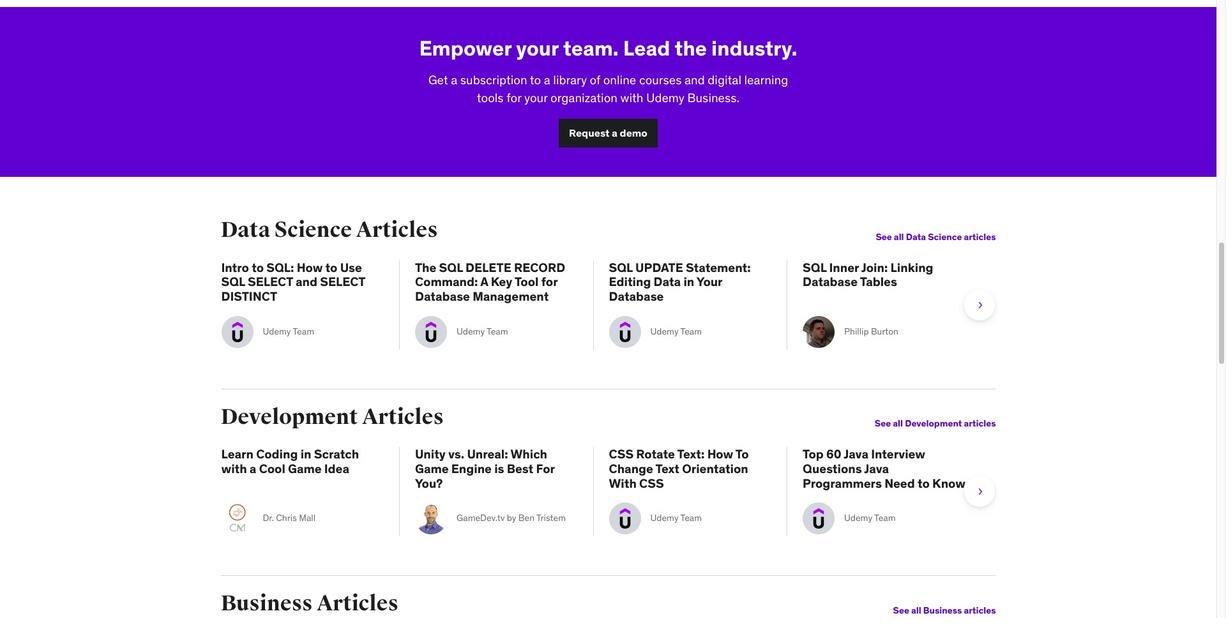 Task type: locate. For each thing, give the bounding box(es) containing it.
burton
[[871, 326, 898, 337]]

data
[[221, 217, 270, 243], [906, 231, 926, 242], [654, 274, 681, 289]]

0 horizontal spatial for
[[507, 90, 521, 106]]

in
[[683, 274, 694, 289], [301, 446, 311, 462]]

tools
[[477, 90, 504, 106]]

know
[[932, 475, 965, 491]]

gamedev.tv
[[457, 512, 505, 524]]

vs.
[[448, 446, 464, 462]]

your up library
[[516, 35, 559, 61]]

for inside get a subscription to a library of online courses and digital learning tools for your organization with udemy business.
[[507, 90, 521, 106]]

game inside unity vs. unreal: which game engine is best for you?
[[415, 461, 449, 476]]

empower
[[419, 35, 512, 61]]

for right tools
[[507, 90, 521, 106]]

1 horizontal spatial development
[[905, 418, 962, 429]]

0 horizontal spatial how
[[297, 260, 323, 275]]

3 articles from the top
[[964, 604, 996, 616]]

1 horizontal spatial game
[[415, 461, 449, 476]]

unity
[[415, 446, 446, 462]]

1 vertical spatial and
[[296, 274, 317, 289]]

sql right "the"
[[439, 260, 463, 275]]

see
[[876, 231, 892, 242], [875, 418, 891, 429], [893, 604, 909, 616]]

udemy for the sql delete record command: a key tool for database management
[[457, 326, 485, 337]]

cool
[[259, 461, 285, 476]]

1 horizontal spatial database
[[609, 289, 664, 304]]

articles for development articles
[[362, 403, 444, 430]]

0 horizontal spatial select
[[248, 274, 293, 289]]

udemy down distinct
[[263, 326, 291, 337]]

development up interview
[[905, 418, 962, 429]]

industry.
[[711, 35, 797, 61]]

css right with
[[639, 475, 664, 491]]

1 select from the left
[[248, 274, 293, 289]]

see all development articles
[[875, 418, 996, 429]]

udemy team down management
[[457, 326, 508, 337]]

request a demo link
[[559, 119, 658, 148]]

udemy inside get a subscription to a library of online courses and digital learning tools for your organization with udemy business.
[[646, 90, 684, 106]]

for right tool
[[541, 274, 558, 289]]

0 horizontal spatial with
[[221, 461, 247, 476]]

udemy team
[[263, 326, 314, 337], [457, 326, 508, 337], [650, 326, 702, 337], [650, 512, 702, 524], [844, 512, 896, 524]]

dr.
[[263, 512, 274, 524]]

intro to sql: how to use sql select and select distinct
[[221, 260, 365, 304]]

inner
[[829, 260, 859, 275]]

a left the demo
[[612, 126, 617, 139]]

dr. chris mall
[[263, 512, 315, 524]]

0 vertical spatial all
[[894, 231, 904, 242]]

to
[[530, 72, 541, 87], [252, 260, 264, 275], [325, 260, 337, 275], [918, 475, 930, 491]]

1 vertical spatial how
[[707, 446, 733, 462]]

of
[[590, 72, 600, 87]]

team down sql update statement: editing data in your database link
[[680, 326, 702, 337]]

udemy down a
[[457, 326, 485, 337]]

use
[[340, 260, 362, 275]]

2 articles from the top
[[964, 418, 996, 429]]

science up linking
[[928, 231, 962, 242]]

you?
[[415, 475, 443, 491]]

to left library
[[530, 72, 541, 87]]

see all development articles link
[[618, 418, 996, 429]]

tool
[[515, 274, 539, 289]]

intro
[[221, 260, 249, 275]]

1 game from the left
[[288, 461, 322, 476]]

1 vertical spatial for
[[541, 274, 558, 289]]

0 vertical spatial css
[[609, 446, 633, 462]]

database inside the sql delete record command: a key tool for database management
[[415, 289, 470, 304]]

1 vertical spatial css
[[639, 475, 664, 491]]

see all data science articles link
[[618, 231, 996, 242]]

articles
[[356, 217, 438, 243], [362, 403, 444, 430], [317, 590, 398, 617]]

command:
[[415, 274, 478, 289]]

and inside get a subscription to a library of online courses and digital learning tools for your organization with udemy business.
[[685, 72, 705, 87]]

0 horizontal spatial in
[[301, 446, 311, 462]]

in inside sql update statement: editing data in your database
[[683, 274, 694, 289]]

sql
[[439, 260, 463, 275], [609, 260, 633, 275], [803, 260, 827, 275], [221, 274, 245, 289]]

top 60 java interview questions java programmers need to know link
[[803, 446, 966, 491]]

all for development articles
[[893, 418, 903, 429]]

intro to sql: how to use sql select and select distinct link
[[221, 260, 384, 304]]

1 horizontal spatial in
[[683, 274, 694, 289]]

1 vertical spatial see
[[875, 418, 891, 429]]

your
[[697, 274, 722, 289]]

udemy team down sql update statement: editing data in your database
[[650, 326, 702, 337]]

2 vertical spatial articles
[[317, 590, 398, 617]]

game left idea
[[288, 461, 322, 476]]

linking
[[890, 260, 933, 275]]

0 vertical spatial with
[[620, 90, 643, 106]]

with left cool
[[221, 461, 247, 476]]

to
[[736, 446, 749, 462]]

0 vertical spatial for
[[507, 90, 521, 106]]

sql inside the sql inner join: linking database tables
[[803, 260, 827, 275]]

the
[[415, 260, 436, 275]]

learn coding in scratch with a cool game idea
[[221, 446, 359, 476]]

css rotate text: how to change text orientation with css
[[609, 446, 749, 491]]

0 horizontal spatial database
[[415, 289, 470, 304]]

team
[[293, 326, 314, 337], [487, 326, 508, 337], [680, 326, 702, 337], [680, 512, 702, 524], [874, 512, 896, 524]]

udemy team down the intro to sql: how to use sql select and select distinct
[[263, 326, 314, 337]]

database down update
[[609, 289, 664, 304]]

java
[[844, 446, 868, 462], [864, 461, 889, 476]]

development up "coding"
[[221, 403, 358, 430]]

for inside the sql delete record command: a key tool for database management
[[541, 274, 558, 289]]

to right need
[[918, 475, 930, 491]]

game left engine
[[415, 461, 449, 476]]

lead
[[623, 35, 670, 61]]

data up linking
[[906, 231, 926, 242]]

0 vertical spatial in
[[683, 274, 694, 289]]

team down management
[[487, 326, 508, 337]]

0 horizontal spatial game
[[288, 461, 322, 476]]

team down css rotate text: how to change text orientation with css link
[[680, 512, 702, 524]]

css
[[609, 446, 633, 462], [639, 475, 664, 491]]

sql inside the sql delete record command: a key tool for database management
[[439, 260, 463, 275]]

0 vertical spatial articles
[[964, 231, 996, 242]]

2 vertical spatial articles
[[964, 604, 996, 616]]

and right sql:
[[296, 274, 317, 289]]

2 game from the left
[[415, 461, 449, 476]]

rotate
[[636, 446, 675, 462]]

team down the intro to sql: how to use sql select and select distinct link
[[293, 326, 314, 337]]

see all data science articles
[[876, 231, 996, 242]]

learn
[[221, 446, 253, 462]]

science
[[274, 217, 352, 243], [928, 231, 962, 242]]

with
[[620, 90, 643, 106], [221, 461, 247, 476]]

and up business.
[[685, 72, 705, 87]]

a inside learn coding in scratch with a cool game idea
[[250, 461, 256, 476]]

in right "coding"
[[301, 446, 311, 462]]

database
[[803, 274, 858, 289], [415, 289, 470, 304], [609, 289, 664, 304]]

2 vertical spatial see
[[893, 604, 909, 616]]

your
[[516, 35, 559, 61], [524, 90, 548, 106]]

team for tool
[[487, 326, 508, 337]]

how left to
[[707, 446, 733, 462]]

data up intro
[[221, 217, 270, 243]]

1 vertical spatial articles
[[964, 418, 996, 429]]

scratch
[[314, 446, 359, 462]]

udemy
[[646, 90, 684, 106], [263, 326, 291, 337], [457, 326, 485, 337], [650, 326, 679, 337], [650, 512, 679, 524], [844, 512, 872, 524]]

and
[[685, 72, 705, 87], [296, 274, 317, 289]]

see all business articles link
[[618, 604, 996, 616]]

2 vertical spatial all
[[911, 604, 921, 616]]

css up with
[[609, 446, 633, 462]]

1 horizontal spatial how
[[707, 446, 733, 462]]

online
[[603, 72, 636, 87]]

1 vertical spatial with
[[221, 461, 247, 476]]

articles
[[964, 231, 996, 242], [964, 418, 996, 429], [964, 604, 996, 616]]

how right sql:
[[297, 260, 323, 275]]

articles for development articles
[[964, 418, 996, 429]]

udemy down sql update statement: editing data in your database
[[650, 326, 679, 337]]

best
[[507, 461, 533, 476]]

sql left the inner in the top of the page
[[803, 260, 827, 275]]

chris
[[276, 512, 297, 524]]

sql inside the intro to sql: how to use sql select and select distinct
[[221, 274, 245, 289]]

0 horizontal spatial business
[[221, 590, 313, 617]]

record
[[514, 260, 565, 275]]

to left sql:
[[252, 260, 264, 275]]

1 horizontal spatial and
[[685, 72, 705, 87]]

0 horizontal spatial development
[[221, 403, 358, 430]]

1 vertical spatial articles
[[362, 403, 444, 430]]

udemy team down programmers
[[844, 512, 896, 524]]

how inside css rotate text: how to change text orientation with css
[[707, 446, 733, 462]]

1 horizontal spatial with
[[620, 90, 643, 106]]

all for business articles
[[911, 604, 921, 616]]

business articles
[[221, 590, 398, 617]]

1 horizontal spatial css
[[639, 475, 664, 491]]

phillip
[[844, 326, 869, 337]]

your right tools
[[524, 90, 548, 106]]

0 horizontal spatial science
[[274, 217, 352, 243]]

1 vertical spatial your
[[524, 90, 548, 106]]

sql left sql:
[[221, 274, 245, 289]]

2 horizontal spatial data
[[906, 231, 926, 242]]

learning
[[744, 72, 788, 87]]

team for orientation
[[680, 512, 702, 524]]

database down "the"
[[415, 289, 470, 304]]

0 vertical spatial and
[[685, 72, 705, 87]]

0 vertical spatial how
[[297, 260, 323, 275]]

database left join:
[[803, 274, 858, 289]]

in left your
[[683, 274, 694, 289]]

60
[[826, 446, 841, 462]]

game
[[288, 461, 322, 476], [415, 461, 449, 476]]

library
[[553, 72, 587, 87]]

data right 'editing' in the top of the page
[[654, 274, 681, 289]]

database inside sql update statement: editing data in your database
[[609, 289, 664, 304]]

with down "online"
[[620, 90, 643, 106]]

0 vertical spatial see
[[876, 231, 892, 242]]

1 vertical spatial all
[[893, 418, 903, 429]]

2 horizontal spatial database
[[803, 274, 858, 289]]

udemy down text
[[650, 512, 679, 524]]

1 horizontal spatial for
[[541, 274, 558, 289]]

udemy down programmers
[[844, 512, 872, 524]]

1 horizontal spatial data
[[654, 274, 681, 289]]

sql left update
[[609, 260, 633, 275]]

2 select from the left
[[320, 274, 365, 289]]

how inside the intro to sql: how to use sql select and select distinct
[[297, 260, 323, 275]]

1 vertical spatial in
[[301, 446, 311, 462]]

team for database
[[680, 326, 702, 337]]

udemy down courses
[[646, 90, 684, 106]]

sql update statement: editing data in your database link
[[609, 260, 771, 304]]

how for to
[[297, 260, 323, 275]]

0 horizontal spatial and
[[296, 274, 317, 289]]

business
[[221, 590, 313, 617], [923, 604, 962, 616]]

team down need
[[874, 512, 896, 524]]

science up sql:
[[274, 217, 352, 243]]

a left cool
[[250, 461, 256, 476]]

for
[[536, 461, 555, 476]]

udemy team down css rotate text: how to change text orientation with css
[[650, 512, 702, 524]]

udemy for css rotate text: how to change text orientation with css
[[650, 512, 679, 524]]

for
[[507, 90, 521, 106], [541, 274, 558, 289]]

get
[[428, 72, 448, 87]]

1 horizontal spatial select
[[320, 274, 365, 289]]



Task type: describe. For each thing, give the bounding box(es) containing it.
unreal:
[[467, 446, 508, 462]]

by
[[507, 512, 516, 524]]

is
[[494, 461, 504, 476]]

editing
[[609, 274, 651, 289]]

udemy team for tool
[[457, 326, 508, 337]]

top
[[803, 446, 824, 462]]

sql inside sql update statement: editing data in your database
[[609, 260, 633, 275]]

distinct
[[221, 289, 277, 304]]

see all business articles
[[893, 604, 996, 616]]

need
[[884, 475, 915, 491]]

tables
[[860, 274, 897, 289]]

the sql delete record command: a key tool for database management
[[415, 260, 565, 304]]

1 horizontal spatial science
[[928, 231, 962, 242]]

to left use
[[325, 260, 337, 275]]

0 vertical spatial articles
[[356, 217, 438, 243]]

a right get
[[451, 72, 457, 87]]

team.
[[563, 35, 619, 61]]

articles for business articles
[[964, 604, 996, 616]]

delete
[[466, 260, 511, 275]]

organization
[[550, 90, 617, 106]]

udemy for intro to sql: how to use sql select and select distinct
[[263, 326, 291, 337]]

to inside get a subscription to a library of online courses and digital learning tools for your organization with udemy business.
[[530, 72, 541, 87]]

how for to
[[707, 446, 733, 462]]

coding
[[256, 446, 298, 462]]

join:
[[861, 260, 888, 275]]

database inside the sql inner join: linking database tables
[[803, 274, 858, 289]]

game inside learn coding in scratch with a cool game idea
[[288, 461, 322, 476]]

demo
[[620, 126, 647, 139]]

data science articles
[[221, 217, 438, 243]]

a
[[480, 274, 488, 289]]

1 articles from the top
[[964, 231, 996, 242]]

idea
[[324, 461, 349, 476]]

udemy for top 60 java interview questions java programmers need to know
[[844, 512, 872, 524]]

with inside get a subscription to a library of online courses and digital learning tools for your organization with udemy business.
[[620, 90, 643, 106]]

team for select
[[293, 326, 314, 337]]

request a demo
[[569, 126, 647, 139]]

css rotate text: how to change text orientation with css link
[[609, 446, 771, 491]]

articles for business articles
[[317, 590, 398, 617]]

to inside 'top 60 java interview questions java programmers need to know'
[[918, 475, 930, 491]]

see for data science articles
[[876, 231, 892, 242]]

orientation
[[682, 461, 748, 476]]

with
[[609, 475, 637, 491]]

tristem
[[536, 512, 566, 524]]

questions
[[803, 461, 862, 476]]

see for development articles
[[875, 418, 891, 429]]

data inside sql update statement: editing data in your database
[[654, 274, 681, 289]]

gamedev.tv by ben tristem
[[457, 512, 566, 524]]

key
[[491, 274, 512, 289]]

see for business articles
[[893, 604, 909, 616]]

all for data science articles
[[894, 231, 904, 242]]

mall
[[299, 512, 315, 524]]

unity vs. unreal: which game engine is best for you? link
[[415, 446, 578, 491]]

interview
[[871, 446, 925, 462]]

request
[[569, 126, 610, 139]]

udemy for sql update statement: editing data in your database
[[650, 326, 679, 337]]

top 60 java interview questions java programmers need to know
[[803, 446, 965, 491]]

sql inner join: linking database tables link
[[803, 260, 966, 304]]

unity vs. unreal: which game engine is best for you?
[[415, 446, 555, 491]]

management
[[473, 289, 549, 304]]

development articles
[[221, 403, 444, 430]]

subscription
[[460, 72, 527, 87]]

sql:
[[266, 260, 294, 275]]

udemy team for orientation
[[650, 512, 702, 524]]

text:
[[677, 446, 705, 462]]

text
[[656, 461, 679, 476]]

sql update statement: editing data in your database
[[609, 260, 751, 304]]

sql inner join: linking database tables
[[803, 260, 933, 289]]

1 horizontal spatial business
[[923, 604, 962, 616]]

learn coding in scratch with a cool game idea link
[[221, 446, 384, 490]]

engine
[[451, 461, 492, 476]]

udemy team for need
[[844, 512, 896, 524]]

and inside the intro to sql: how to use sql select and select distinct
[[296, 274, 317, 289]]

udemy team for database
[[650, 326, 702, 337]]

courses
[[639, 72, 682, 87]]

your inside get a subscription to a library of online courses and digital learning tools for your organization with udemy business.
[[524, 90, 548, 106]]

update
[[635, 260, 683, 275]]

0 horizontal spatial data
[[221, 217, 270, 243]]

a left library
[[544, 72, 550, 87]]

phillip burton
[[844, 326, 898, 337]]

ben
[[518, 512, 534, 524]]

digital
[[708, 72, 741, 87]]

udemy team for select
[[263, 326, 314, 337]]

statement:
[[686, 260, 751, 275]]

which
[[510, 446, 547, 462]]

empower your team. lead the industry.
[[419, 35, 797, 61]]

team for need
[[874, 512, 896, 524]]

0 horizontal spatial css
[[609, 446, 633, 462]]

change
[[609, 461, 653, 476]]

0 vertical spatial your
[[516, 35, 559, 61]]

with inside learn coding in scratch with a cool game idea
[[221, 461, 247, 476]]

get a subscription to a library of online courses and digital learning tools for your organization with udemy business.
[[428, 72, 788, 106]]

the
[[675, 35, 707, 61]]

in inside learn coding in scratch with a cool game idea
[[301, 446, 311, 462]]

business.
[[687, 90, 740, 106]]

the sql delete record command: a key tool for database management link
[[415, 260, 578, 304]]



Task type: vqa. For each thing, say whether or not it's contained in the screenshot.
the bottommost both
no



